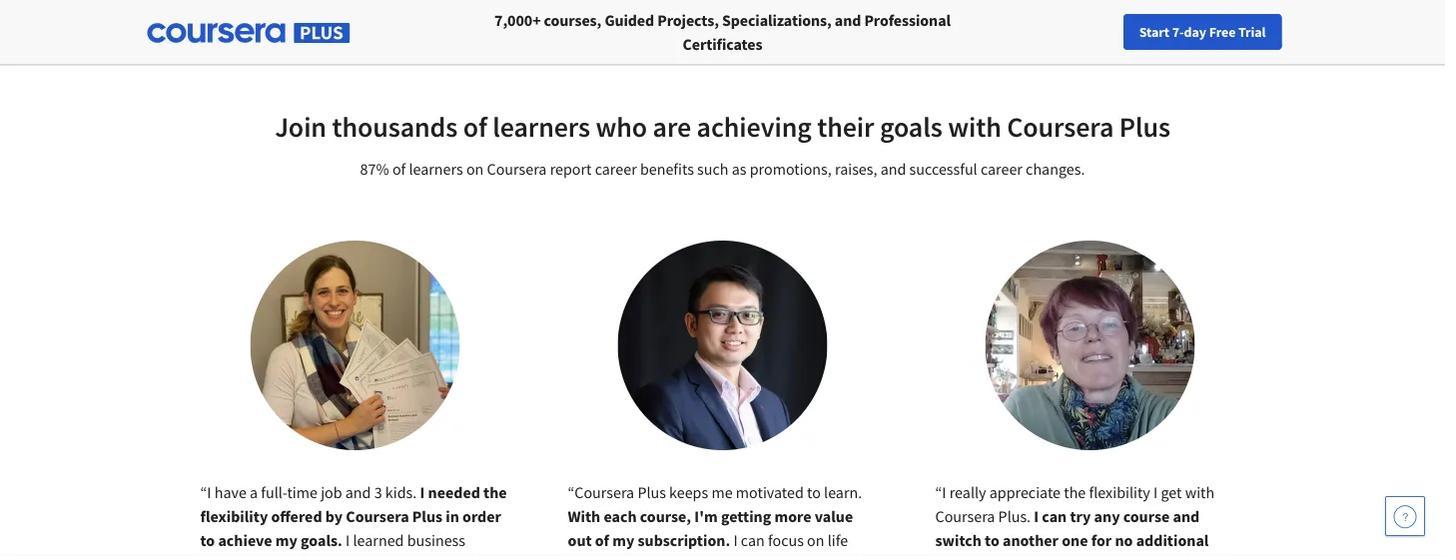Task type: vqa. For each thing, say whether or not it's contained in the screenshot.
For Governments
no



Task type: locate. For each thing, give the bounding box(es) containing it.
achieve
[[218, 530, 272, 550]]

can up specialty—but
[[741, 530, 765, 550]]

projects,
[[658, 10, 719, 30]]

0 horizontal spatial can
[[741, 530, 765, 550]]

and left professional
[[835, 10, 861, 30]]

0 horizontal spatial on
[[466, 159, 484, 179]]

promotions,
[[750, 159, 832, 179]]

None search field
[[275, 12, 614, 52]]

a
[[250, 483, 258, 502]]

0 vertical spatial learners
[[493, 109, 590, 144]]

7,000+ courses, guided projects, specializations, and professional certificates
[[495, 10, 951, 54]]

i up specialty—but
[[734, 530, 738, 550]]

by
[[325, 506, 343, 526]]

goals.
[[301, 530, 343, 550]]

1 vertical spatial plus
[[638, 483, 666, 502]]

learners
[[493, 109, 590, 144], [409, 159, 463, 179]]

analysis
[[291, 554, 344, 556]]

0 horizontal spatial of
[[392, 159, 406, 179]]

professional
[[865, 10, 951, 30]]

1 horizontal spatial my
[[422, 554, 443, 556]]

to up statistics
[[200, 530, 215, 550]]

0 horizontal spatial plus
[[412, 506, 443, 526]]

0 horizontal spatial learners
[[409, 159, 463, 179]]

2 vertical spatial plus
[[412, 506, 443, 526]]

2 horizontal spatial my
[[613, 530, 635, 550]]

on left report at the top left of the page
[[466, 159, 484, 179]]

learners up report at the top left of the page
[[493, 109, 590, 144]]

focus
[[768, 530, 804, 550]]

i have a full-time job and 3 kids.
[[207, 483, 420, 502]]

my down business
[[422, 554, 443, 556]]

getting
[[721, 506, 772, 526]]

2 horizontal spatial of
[[595, 530, 609, 550]]

0 vertical spatial can
[[1042, 506, 1067, 526]]

2 vertical spatial of
[[595, 530, 609, 550]]

can inside i can try any course and switch to another one for no additional cost.
[[1042, 506, 1067, 526]]

coursera image
[[24, 16, 151, 48]]

career down with
[[981, 159, 1023, 179]]

i for business
[[346, 530, 350, 550]]

plus
[[1120, 109, 1171, 144], [638, 483, 666, 502], [412, 506, 443, 526]]

to down business
[[405, 554, 419, 556]]

plus left in at left
[[412, 506, 443, 526]]

start
[[1140, 23, 1170, 41]]

i for focus
[[734, 530, 738, 550]]

0 vertical spatial plus
[[1120, 109, 1171, 144]]

plus inside i needed the flexibility offered by coursera plus in order to achieve my goals.
[[412, 506, 443, 526]]

career
[[595, 159, 637, 179], [981, 159, 1023, 179]]

87% of learners on coursera report career benefits such as promotions, raises, and successful career changes.
[[360, 159, 1085, 179]]

plus inside "coursera plus keeps me motivated to learn. with each course, i'm getting more value out of my subscription."
[[638, 483, 666, 502]]

to
[[807, 483, 821, 502], [200, 530, 215, 550], [985, 530, 1000, 550], [348, 554, 361, 556], [405, 554, 419, 556]]

shopping cart: 1 item image
[[1107, 15, 1145, 47]]

0 vertical spatial on
[[466, 159, 484, 179]]

the
[[484, 483, 507, 502]]

goals
[[880, 109, 943, 144]]

learner image abigail p. image
[[250, 241, 460, 451]]

7-
[[1173, 23, 1184, 41]]

i right "kids."
[[420, 483, 425, 502]]

0 vertical spatial of
[[463, 109, 487, 144]]

on for coursera
[[466, 159, 484, 179]]

of right thousands
[[463, 109, 487, 144]]

raises,
[[835, 159, 878, 179]]

of
[[463, 109, 487, 144], [392, 159, 406, 179], [595, 530, 609, 550]]

can left try
[[1042, 506, 1067, 526]]

coursera
[[1007, 109, 1114, 144], [487, 159, 547, 179], [575, 483, 635, 502], [346, 506, 409, 526]]

offered
[[271, 506, 322, 526]]

value
[[815, 506, 853, 526]]

to right switch
[[985, 530, 1000, 550]]

i inside i needed the flexibility offered by coursera plus in order to achieve my goals.
[[420, 483, 425, 502]]

on up also
[[807, 530, 825, 550]]

and down achieve
[[262, 554, 287, 556]]

coursera left report at the top left of the page
[[487, 159, 547, 179]]

coursera up the each
[[575, 483, 635, 502]]

1 vertical spatial on
[[807, 530, 825, 550]]

i inside the i learned business statistics and analysis to apply to my job, bu
[[346, 530, 350, 550]]

i inside i can try any course and switch to another one for no additional cost.
[[1034, 506, 1039, 526]]

1 horizontal spatial of
[[463, 109, 487, 144]]

1 vertical spatial can
[[741, 530, 765, 550]]

join thousands of learners who are achieving their goals with coursera plus
[[275, 109, 1171, 144]]

0 horizontal spatial my
[[276, 530, 298, 550]]

career down who
[[595, 159, 637, 179]]

1 horizontal spatial career
[[981, 159, 1023, 179]]

who
[[596, 109, 647, 144]]

and right raises,
[[881, 159, 906, 179]]

1 horizontal spatial can
[[1042, 506, 1067, 526]]

my down offered in the left of the page
[[276, 530, 298, 550]]

i can focus on life sciences—my main specialty—but also pursu
[[568, 530, 874, 556]]

on
[[466, 159, 484, 179], [807, 530, 825, 550]]

learner image inés k. image
[[985, 241, 1195, 451]]

i right goals.
[[346, 530, 350, 550]]

my inside "coursera plus keeps me motivated to learn. with each course, i'm getting more value out of my subscription."
[[613, 530, 635, 550]]

and inside the "7,000+ courses, guided projects, specializations, and professional certificates"
[[835, 10, 861, 30]]

1 horizontal spatial on
[[807, 530, 825, 550]]

plus up course,
[[638, 483, 666, 502]]

on for life
[[807, 530, 825, 550]]

i left have
[[207, 483, 211, 502]]

i up another
[[1034, 506, 1039, 526]]

can
[[1042, 506, 1067, 526], [741, 530, 765, 550]]

life
[[828, 530, 848, 550]]

courses,
[[544, 10, 602, 30]]

i
[[207, 483, 211, 502], [420, 483, 425, 502], [1034, 506, 1039, 526], [346, 530, 350, 550], [734, 530, 738, 550]]

coursera down 3
[[346, 506, 409, 526]]

job,
[[446, 554, 471, 556]]

1 horizontal spatial learners
[[493, 109, 590, 144]]

plus down start
[[1120, 109, 1171, 144]]

and inside i can try any course and switch to another one for no additional cost.
[[1173, 506, 1200, 526]]

benefits
[[640, 159, 694, 179]]

2 horizontal spatial plus
[[1120, 109, 1171, 144]]

show notifications image
[[1176, 25, 1200, 49]]

can for try
[[1042, 506, 1067, 526]]

learn.
[[824, 483, 862, 502]]

and
[[835, 10, 861, 30], [881, 159, 906, 179], [345, 483, 371, 502], [1173, 506, 1200, 526], [262, 554, 287, 556]]

coursera up changes.
[[1007, 109, 1114, 144]]

start 7-day free trial
[[1140, 23, 1266, 41]]

and inside the i learned business statistics and analysis to apply to my job, bu
[[262, 554, 287, 556]]

my
[[276, 530, 298, 550], [613, 530, 635, 550], [422, 554, 443, 556]]

of right 87% at the top left of page
[[392, 159, 406, 179]]

0 horizontal spatial career
[[595, 159, 637, 179]]

of up sciences—my
[[595, 530, 609, 550]]

my up sciences—my
[[613, 530, 635, 550]]

to inside i needed the flexibility offered by coursera plus in order to achieve my goals.
[[200, 530, 215, 550]]

i inside i can focus on life sciences—my main specialty—but also pursu
[[734, 530, 738, 550]]

join
[[275, 109, 327, 144]]

one
[[1062, 530, 1088, 550]]

1 horizontal spatial plus
[[638, 483, 666, 502]]

course
[[1124, 506, 1170, 526]]

learners down thousands
[[409, 159, 463, 179]]

on inside i can focus on life sciences—my main specialty—but also pursu
[[807, 530, 825, 550]]

their
[[817, 109, 875, 144]]

to left learn. on the right bottom of the page
[[807, 483, 821, 502]]

free
[[1209, 23, 1236, 41]]

can inside i can focus on life sciences—my main specialty—but also pursu
[[741, 530, 765, 550]]

and up additional
[[1173, 506, 1200, 526]]

to inside "coursera plus keeps me motivated to learn. with each course, i'm getting more value out of my subscription."
[[807, 483, 821, 502]]



Task type: describe. For each thing, give the bounding box(es) containing it.
learned
[[353, 530, 404, 550]]

achieving
[[697, 109, 812, 144]]

business
[[407, 530, 466, 550]]

help center image
[[1394, 504, 1418, 528]]

main
[[661, 554, 695, 556]]

learner image shi jie f. image
[[618, 241, 828, 451]]

of inside "coursera plus keeps me motivated to learn. with each course, i'm getting more value out of my subscription."
[[595, 530, 609, 550]]

87%
[[360, 159, 389, 179]]

motivated
[[736, 483, 804, 502]]

full-
[[261, 483, 287, 502]]

i needed the flexibility offered by coursera plus in order to achieve my goals.
[[200, 483, 507, 550]]

with
[[948, 109, 1002, 144]]

to inside i can try any course and switch to another one for no additional cost.
[[985, 530, 1000, 550]]

no
[[1115, 530, 1133, 550]]

my inside the i learned business statistics and analysis to apply to my job, bu
[[422, 554, 443, 556]]

specialty—but
[[698, 554, 794, 556]]

coursera plus keeps me motivated to learn. with each course, i'm getting more value out of my subscription.
[[568, 483, 862, 550]]

changes.
[[1026, 159, 1085, 179]]

course,
[[640, 506, 691, 526]]

are
[[653, 109, 691, 144]]

job
[[321, 483, 342, 502]]

trial
[[1239, 23, 1266, 41]]

have
[[214, 483, 247, 502]]

try
[[1070, 506, 1091, 526]]

i learned business statistics and analysis to apply to my job, bu
[[200, 530, 498, 556]]

report
[[550, 159, 592, 179]]

7,000+
[[495, 10, 541, 30]]

i'm
[[695, 506, 718, 526]]

also
[[797, 554, 824, 556]]

order
[[463, 506, 501, 526]]

1 career from the left
[[595, 159, 637, 179]]

i can try any course and switch to another one for no additional cost.
[[936, 506, 1209, 556]]

any
[[1094, 506, 1120, 526]]

additional
[[1136, 530, 1209, 550]]

such
[[697, 159, 729, 179]]

out
[[568, 530, 592, 550]]

thousands
[[332, 109, 458, 144]]

each
[[604, 506, 637, 526]]

to down learned on the left of the page
[[348, 554, 361, 556]]

day
[[1184, 23, 1207, 41]]

cost.
[[936, 554, 969, 556]]

coursera inside "coursera plus keeps me motivated to learn. with each course, i'm getting more value out of my subscription."
[[575, 483, 635, 502]]

in
[[446, 506, 459, 526]]

time
[[287, 483, 318, 502]]

i for try
[[1034, 506, 1039, 526]]

3
[[374, 483, 382, 502]]

subscription.
[[638, 530, 730, 550]]

start 7-day free trial button
[[1124, 14, 1282, 50]]

needed
[[428, 483, 480, 502]]

more
[[775, 506, 812, 526]]

statistics
[[200, 554, 259, 556]]

with
[[568, 506, 601, 526]]

for
[[1092, 530, 1112, 550]]

my inside i needed the flexibility offered by coursera plus in order to achieve my goals.
[[276, 530, 298, 550]]

flexibility
[[200, 506, 268, 526]]

sciences—my
[[568, 554, 658, 556]]

keeps
[[669, 483, 708, 502]]

coursera plus image
[[147, 23, 350, 43]]

certificates
[[683, 34, 763, 54]]

as
[[732, 159, 747, 179]]

2 career from the left
[[981, 159, 1023, 179]]

and left 3
[[345, 483, 371, 502]]

specializations,
[[722, 10, 832, 30]]

i for the
[[420, 483, 425, 502]]

successful
[[910, 159, 978, 179]]

switch
[[936, 530, 982, 550]]

coursera inside i needed the flexibility offered by coursera plus in order to achieve my goals.
[[346, 506, 409, 526]]

another
[[1003, 530, 1059, 550]]

can for focus
[[741, 530, 765, 550]]

i for a
[[207, 483, 211, 502]]

1 vertical spatial learners
[[409, 159, 463, 179]]

me
[[712, 483, 733, 502]]

guided
[[605, 10, 654, 30]]

apply
[[365, 554, 402, 556]]

1 vertical spatial of
[[392, 159, 406, 179]]

kids.
[[385, 483, 417, 502]]



